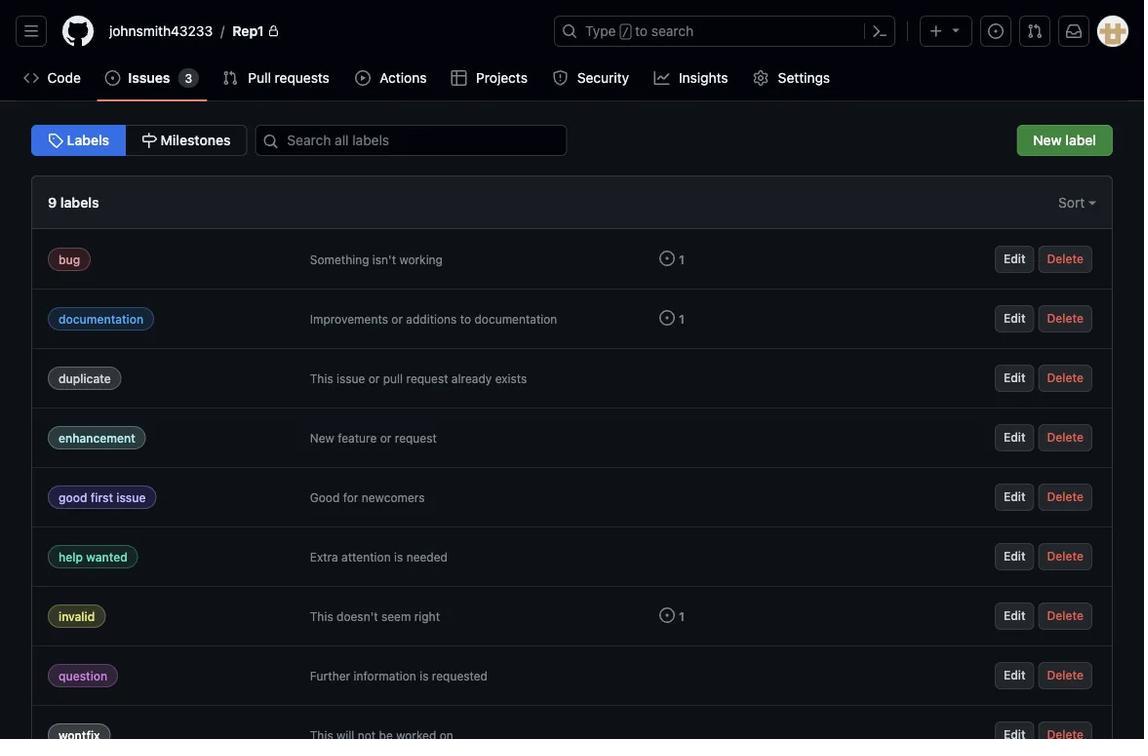 Task type: locate. For each thing, give the bounding box(es) containing it.
request right pull
[[406, 372, 448, 385]]

delete button
[[1038, 246, 1092, 273], [1038, 305, 1092, 333], [1038, 365, 1092, 392], [1038, 424, 1092, 452], [1038, 484, 1092, 511], [1038, 543, 1092, 571], [1038, 603, 1092, 630], [1038, 662, 1092, 690]]

johnsmith43233 /
[[109, 23, 225, 39]]

8 edit from the top
[[1004, 669, 1026, 682]]

7 edit from the top
[[1004, 609, 1026, 623]]

this left doesn't
[[310, 610, 333, 623]]

0 vertical spatial issue opened image
[[988, 23, 1004, 39]]

help
[[59, 550, 83, 564]]

delete button for 3rd edit button from the top of the page
[[1038, 365, 1092, 392]]

new inside dropdown button
[[1033, 132, 1062, 148]]

invalid link
[[48, 605, 106, 628]]

requests
[[275, 70, 329, 86]]

1 horizontal spatial issue
[[337, 372, 365, 385]]

1 vertical spatial or
[[368, 372, 380, 385]]

duplicate
[[59, 372, 111, 385]]

gear image
[[753, 70, 769, 86]]

good for newcomers
[[310, 491, 425, 504]]

delete button for second edit button from the bottom of the page
[[1038, 603, 1092, 630]]

documentation up duplicate link
[[59, 312, 144, 326]]

2 vertical spatial 1 link
[[659, 608, 685, 623]]

0 horizontal spatial is
[[394, 550, 403, 564]]

git pull request image
[[1027, 23, 1043, 39], [223, 70, 238, 86]]

duplicate link
[[48, 367, 122, 390]]

issue opened image
[[105, 70, 120, 86], [659, 310, 675, 326], [659, 608, 675, 623]]

1 horizontal spatial to
[[635, 23, 648, 39]]

3 edit from the top
[[1004, 371, 1026, 385]]

type / to search
[[585, 23, 694, 39]]

7 delete button from the top
[[1038, 603, 1092, 630]]

1 vertical spatial is
[[420, 669, 429, 683]]

triangle down image
[[948, 22, 964, 38]]

3
[[185, 71, 192, 85]]

1 horizontal spatial documentation
[[474, 312, 557, 326]]

1
[[679, 253, 685, 266], [679, 312, 685, 326], [679, 610, 685, 623]]

to right the additions
[[460, 312, 471, 326]]

8 delete from the top
[[1047, 669, 1084, 682]]

/ left the "rep1"
[[221, 23, 225, 39]]

delete button for fourth edit button
[[1038, 424, 1092, 452]]

question
[[59, 669, 108, 683]]

plus image
[[929, 23, 944, 39]]

1 vertical spatial issue
[[116, 491, 146, 504]]

1 delete button from the top
[[1038, 246, 1092, 273]]

Labels search field
[[255, 125, 567, 156]]

is left requested
[[420, 669, 429, 683]]

delete for delete button related to second edit button from the bottom of the page
[[1047, 609, 1084, 623]]

enhancement
[[59, 431, 135, 445]]

/ for type
[[622, 25, 629, 39]]

5 edit from the top
[[1004, 490, 1026, 504]]

5 edit button from the top
[[995, 484, 1034, 511]]

6 delete from the top
[[1047, 550, 1084, 563]]

help wanted link
[[48, 545, 138, 569]]

2 delete button from the top
[[1038, 305, 1092, 333]]

shield image
[[552, 70, 568, 86]]

newcomers
[[362, 491, 425, 504]]

0 vertical spatial 1 link
[[659, 251, 685, 266]]

or right feature at the bottom of page
[[380, 431, 391, 445]]

something
[[310, 253, 369, 266]]

pull requests
[[248, 70, 329, 86]]

5 delete button from the top
[[1038, 484, 1092, 511]]

0 horizontal spatial documentation
[[59, 312, 144, 326]]

sort button
[[1058, 192, 1096, 213]]

to
[[635, 23, 648, 39], [460, 312, 471, 326]]

security
[[577, 70, 629, 86]]

is left needed
[[394, 550, 403, 564]]

3 delete button from the top
[[1038, 365, 1092, 392]]

1 this from the top
[[310, 372, 333, 385]]

labels
[[60, 194, 99, 210]]

edit for fourth edit button
[[1004, 431, 1026, 444]]

1 vertical spatial issue opened image
[[659, 251, 675, 266]]

or left pull
[[368, 372, 380, 385]]

7 delete from the top
[[1047, 609, 1084, 623]]

0 vertical spatial new
[[1033, 132, 1062, 148]]

4 edit button from the top
[[995, 424, 1034, 452]]

git pull request image left notifications image
[[1027, 23, 1043, 39]]

/ right type
[[622, 25, 629, 39]]

this issue or pull request already exists
[[310, 372, 527, 385]]

5 delete from the top
[[1047, 490, 1084, 504]]

this down improvements
[[310, 372, 333, 385]]

first
[[90, 491, 113, 504]]

list
[[101, 16, 542, 47]]

1 1 link from the top
[[659, 251, 685, 266]]

3 1 link from the top
[[659, 608, 685, 623]]

1 vertical spatial 1
[[679, 312, 685, 326]]

2 vertical spatial issue opened image
[[659, 608, 675, 623]]

4 delete from the top
[[1047, 431, 1084, 444]]

None search field
[[247, 125, 590, 156]]

request right feature at the bottom of page
[[395, 431, 437, 445]]

0 horizontal spatial new
[[310, 431, 334, 445]]

1 vertical spatial issue opened image
[[659, 310, 675, 326]]

2 vertical spatial 1
[[679, 610, 685, 623]]

edit for first edit button from the top of the page
[[1004, 252, 1026, 266]]

1 horizontal spatial /
[[622, 25, 629, 39]]

milestone image
[[141, 133, 157, 148]]

delete
[[1047, 252, 1084, 266], [1047, 312, 1084, 325], [1047, 371, 1084, 385], [1047, 431, 1084, 444], [1047, 490, 1084, 504], [1047, 550, 1084, 563], [1047, 609, 1084, 623], [1047, 669, 1084, 682]]

issues
[[128, 70, 170, 86]]

2 delete from the top
[[1047, 312, 1084, 325]]

table image
[[451, 70, 467, 86]]

actions link
[[347, 63, 436, 93]]

delete for delete button for second edit button from the top
[[1047, 312, 1084, 325]]

delete for delete button for first edit button from the top of the page
[[1047, 252, 1084, 266]]

good first issue
[[59, 491, 146, 504]]

bug
[[59, 253, 80, 266]]

4 edit from the top
[[1004, 431, 1026, 444]]

or left the additions
[[391, 312, 403, 326]]

is
[[394, 550, 403, 564], [420, 669, 429, 683]]

request
[[406, 372, 448, 385], [395, 431, 437, 445]]

issue opened image
[[988, 23, 1004, 39], [659, 251, 675, 266]]

2 this from the top
[[310, 610, 333, 623]]

0 horizontal spatial issue opened image
[[659, 251, 675, 266]]

insights link
[[646, 63, 738, 93]]

1 vertical spatial request
[[395, 431, 437, 445]]

2 edit from the top
[[1004, 312, 1026, 325]]

or
[[391, 312, 403, 326], [368, 372, 380, 385], [380, 431, 391, 445]]

new
[[1033, 132, 1062, 148], [310, 431, 334, 445]]

0 vertical spatial 1
[[679, 253, 685, 266]]

exists
[[495, 372, 527, 385]]

pull requests link
[[215, 63, 339, 93]]

6 edit from the top
[[1004, 550, 1026, 563]]

/ inside "type / to search"
[[622, 25, 629, 39]]

2 vertical spatial or
[[380, 431, 391, 445]]

3 delete from the top
[[1047, 371, 1084, 385]]

issue element
[[31, 125, 247, 156]]

/ inside 'johnsmith43233 /'
[[221, 23, 225, 39]]

new for new feature or request
[[310, 431, 334, 445]]

new left label
[[1033, 132, 1062, 148]]

issue
[[337, 372, 365, 385], [116, 491, 146, 504]]

rep1
[[232, 23, 264, 39]]

delete button for 1st edit button from the bottom of the page
[[1038, 662, 1092, 690]]

1 delete from the top
[[1047, 252, 1084, 266]]

2 edit button from the top
[[995, 305, 1034, 333]]

0 vertical spatial is
[[394, 550, 403, 564]]

good
[[310, 491, 340, 504]]

8 delete button from the top
[[1038, 662, 1092, 690]]

security link
[[545, 63, 638, 93]]

1 vertical spatial new
[[310, 431, 334, 445]]

1 1 from the top
[[679, 253, 685, 266]]

2 1 from the top
[[679, 312, 685, 326]]

already
[[451, 372, 492, 385]]

projects link
[[444, 63, 537, 93]]

requested
[[432, 669, 488, 683]]

0 horizontal spatial git pull request image
[[223, 70, 238, 86]]

3 1 from the top
[[679, 610, 685, 623]]

0 horizontal spatial /
[[221, 23, 225, 39]]

attention
[[341, 550, 391, 564]]

0 vertical spatial issue
[[337, 372, 365, 385]]

new left feature at the bottom of page
[[310, 431, 334, 445]]

further information is requested
[[310, 669, 488, 683]]

0 vertical spatial to
[[635, 23, 648, 39]]

0 vertical spatial this
[[310, 372, 333, 385]]

something isn't working
[[310, 253, 443, 266]]

extra
[[310, 550, 338, 564]]

1 link
[[659, 251, 685, 266], [659, 310, 685, 326], [659, 608, 685, 623]]

/
[[221, 23, 225, 39], [622, 25, 629, 39]]

isn't
[[372, 253, 396, 266]]

6 edit button from the top
[[995, 543, 1034, 571]]

0 vertical spatial git pull request image
[[1027, 23, 1043, 39]]

milestones link
[[125, 125, 247, 156]]

1 edit from the top
[[1004, 252, 1026, 266]]

Search all labels text field
[[255, 125, 567, 156]]

edit
[[1004, 252, 1026, 266], [1004, 312, 1026, 325], [1004, 371, 1026, 385], [1004, 431, 1026, 444], [1004, 490, 1026, 504], [1004, 550, 1026, 563], [1004, 609, 1026, 623], [1004, 669, 1026, 682]]

johnsmith43233 link
[[101, 16, 221, 47]]

this
[[310, 372, 333, 385], [310, 610, 333, 623]]

4 delete button from the top
[[1038, 424, 1092, 452]]

6 delete button from the top
[[1038, 543, 1092, 571]]

code image
[[23, 70, 39, 86]]

to left the search
[[635, 23, 648, 39]]

1 horizontal spatial new
[[1033, 132, 1062, 148]]

3 edit button from the top
[[995, 365, 1034, 392]]

search image
[[263, 134, 278, 149]]

edit for fourth edit button from the bottom of the page
[[1004, 490, 1026, 504]]

git pull request image left pull
[[223, 70, 238, 86]]

edit button
[[995, 246, 1034, 273], [995, 305, 1034, 333], [995, 365, 1034, 392], [995, 424, 1034, 452], [995, 484, 1034, 511], [995, 543, 1034, 571], [995, 603, 1034, 630], [995, 662, 1034, 690]]

lock image
[[268, 25, 280, 37]]

1 vertical spatial this
[[310, 610, 333, 623]]

1 horizontal spatial is
[[420, 669, 429, 683]]

pull
[[383, 372, 403, 385]]

issue left pull
[[337, 372, 365, 385]]

needed
[[406, 550, 448, 564]]

issue right first
[[116, 491, 146, 504]]

1 vertical spatial 1 link
[[659, 310, 685, 326]]

2 documentation from the left
[[474, 312, 557, 326]]

1 vertical spatial git pull request image
[[223, 70, 238, 86]]

question link
[[48, 664, 118, 688]]

command palette image
[[872, 23, 888, 39]]

delete button for third edit button from the bottom of the page
[[1038, 543, 1092, 571]]

documentation up exists
[[474, 312, 557, 326]]

/ for johnsmith43233
[[221, 23, 225, 39]]

2 1 link from the top
[[659, 310, 685, 326]]

9
[[48, 194, 57, 210]]

1 horizontal spatial git pull request image
[[1027, 23, 1043, 39]]

0 horizontal spatial to
[[460, 312, 471, 326]]

for
[[343, 491, 358, 504]]

documentation
[[59, 312, 144, 326], [474, 312, 557, 326]]



Task type: describe. For each thing, give the bounding box(es) containing it.
edit for 3rd edit button from the top of the page
[[1004, 371, 1026, 385]]

delete for fourth edit button's delete button
[[1047, 431, 1084, 444]]

this doesn't seem right
[[310, 610, 440, 623]]

0 vertical spatial request
[[406, 372, 448, 385]]

milestones
[[157, 132, 231, 148]]

seem
[[381, 610, 411, 623]]

graph image
[[654, 70, 670, 86]]

1 link for something isn't working
[[659, 251, 685, 266]]

play image
[[355, 70, 371, 86]]

1 vertical spatial to
[[460, 312, 471, 326]]

bug link
[[48, 248, 91, 271]]

list containing johnsmith43233 /
[[101, 16, 542, 47]]

this for this doesn't seem right
[[310, 610, 333, 623]]

pull
[[248, 70, 271, 86]]

tag image
[[48, 133, 63, 148]]

1 edit button from the top
[[995, 246, 1034, 273]]

or for request
[[380, 431, 391, 445]]

actions
[[380, 70, 427, 86]]

edit for second edit button from the bottom of the page
[[1004, 609, 1026, 623]]

code
[[47, 70, 81, 86]]

insights
[[679, 70, 728, 86]]

improvements
[[310, 312, 388, 326]]

1 link for improvements or additions to documentation
[[659, 310, 685, 326]]

is for needed
[[394, 550, 403, 564]]

help wanted
[[59, 550, 127, 564]]

documentation link
[[48, 307, 154, 331]]

further
[[310, 669, 350, 683]]

0 horizontal spatial issue
[[116, 491, 146, 504]]

extra attention is needed
[[310, 550, 448, 564]]

1 for this doesn't seem right
[[679, 610, 685, 623]]

git pull request image inside pull requests link
[[223, 70, 238, 86]]

rep1 link
[[225, 16, 287, 47]]

sort
[[1058, 194, 1089, 210]]

search
[[651, 23, 694, 39]]

right
[[414, 610, 440, 623]]

new for new label
[[1033, 132, 1062, 148]]

1 documentation from the left
[[59, 312, 144, 326]]

0 vertical spatial issue opened image
[[105, 70, 120, 86]]

homepage image
[[62, 16, 94, 47]]

settings link
[[745, 63, 839, 93]]

good
[[59, 491, 87, 504]]

notifications image
[[1066, 23, 1082, 39]]

issue opened image for improvements or additions to documentation
[[659, 310, 675, 326]]

good first issue link
[[48, 486, 157, 509]]

issue opened image for this doesn't seem right
[[659, 608, 675, 623]]

delete for delete button related to 3rd edit button from the top of the page
[[1047, 371, 1084, 385]]

labels
[[63, 132, 109, 148]]

delete for 1st edit button from the bottom of the page's delete button
[[1047, 669, 1084, 682]]

new label button
[[1017, 125, 1113, 156]]

label
[[1065, 132, 1096, 148]]

edit for 1st edit button from the bottom of the page
[[1004, 669, 1026, 682]]

labels link
[[31, 125, 126, 156]]

new feature or request
[[310, 431, 437, 445]]

or for pull
[[368, 372, 380, 385]]

projects
[[476, 70, 528, 86]]

improvements or additions to documentation
[[310, 312, 557, 326]]

1 link for this doesn't seem right
[[659, 608, 685, 623]]

johnsmith43233
[[109, 23, 213, 39]]

settings
[[778, 70, 830, 86]]

working
[[399, 253, 443, 266]]

1 horizontal spatial issue opened image
[[988, 23, 1004, 39]]

delete for delete button corresponding to fourth edit button from the bottom of the page
[[1047, 490, 1084, 504]]

1 for improvements or additions to documentation
[[679, 312, 685, 326]]

is for requested
[[420, 669, 429, 683]]

invalid
[[59, 610, 95, 623]]

doesn't
[[337, 610, 378, 623]]

feature
[[338, 431, 377, 445]]

code link
[[16, 63, 89, 93]]

this for this issue or pull request already exists
[[310, 372, 333, 385]]

new label
[[1033, 132, 1096, 148]]

9 labels
[[48, 194, 99, 210]]

wanted
[[86, 550, 127, 564]]

delete button for second edit button from the top
[[1038, 305, 1092, 333]]

edit for third edit button from the bottom of the page
[[1004, 550, 1026, 563]]

delete button for fourth edit button from the bottom of the page
[[1038, 484, 1092, 511]]

7 edit button from the top
[[995, 603, 1034, 630]]

information
[[354, 669, 416, 683]]

type
[[585, 23, 616, 39]]

delete button for first edit button from the top of the page
[[1038, 246, 1092, 273]]

delete for delete button associated with third edit button from the bottom of the page
[[1047, 550, 1084, 563]]

1 for something isn't working
[[679, 253, 685, 266]]

0 vertical spatial or
[[391, 312, 403, 326]]

enhancement link
[[48, 426, 146, 450]]

edit for second edit button from the top
[[1004, 312, 1026, 325]]

additions
[[406, 312, 457, 326]]

8 edit button from the top
[[995, 662, 1034, 690]]



Task type: vqa. For each thing, say whether or not it's contained in the screenshot.
bottommost 1 link
yes



